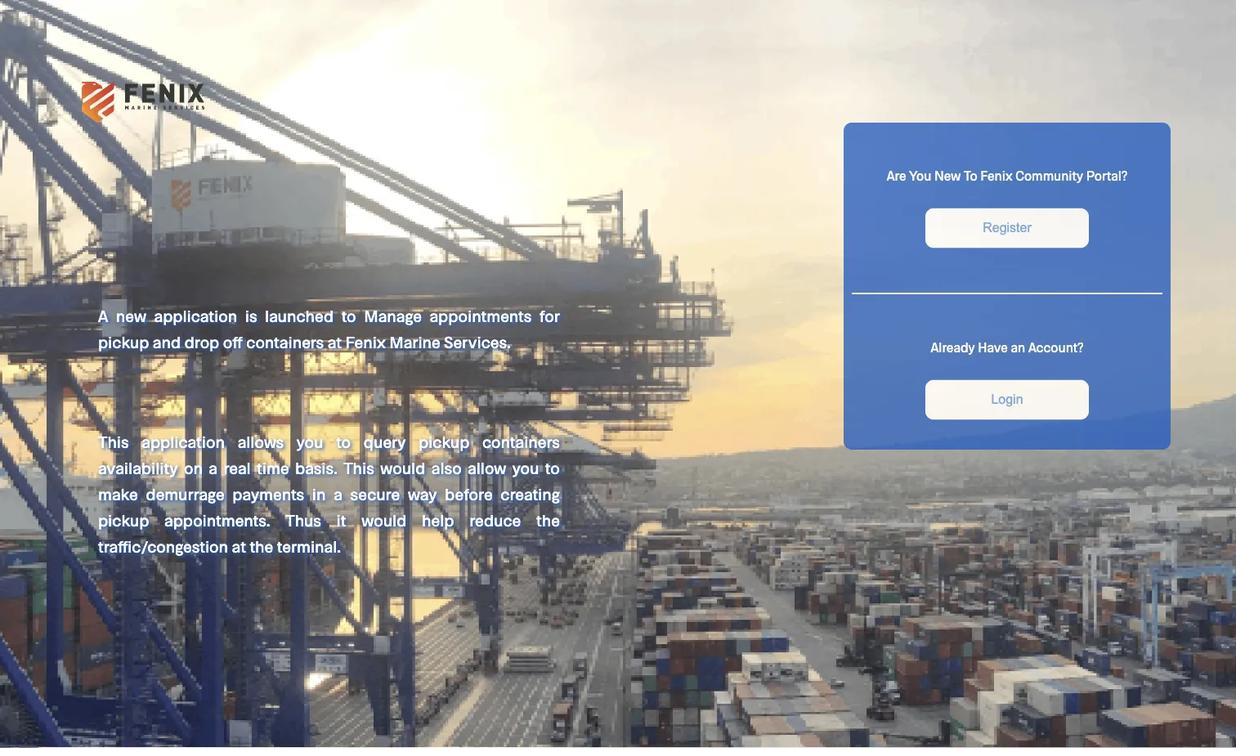 Task type: locate. For each thing, give the bounding box(es) containing it.
fenix right to
[[981, 167, 1013, 183]]

this application allows you to query pickup containers availability on a real time basis. this would also allow you to make demurrage payments in a secure way before creating pickup appointments. thus it would help reduce the traffic/congestion at the terminal.
[[98, 432, 560, 556]]

application up "on"
[[142, 432, 225, 451]]

1 vertical spatial fenix
[[345, 332, 386, 352]]

pickup down make
[[98, 510, 149, 530]]

pickup
[[98, 332, 149, 352], [419, 432, 470, 451], [98, 510, 149, 530]]

a new application is launched to manage appointments for pickup and drop off containers at fenix marine services.
[[98, 306, 560, 352]]

0 vertical spatial you
[[297, 432, 323, 451]]

a right in
[[334, 484, 342, 504]]

you up creating
[[512, 458, 539, 477]]

2 vertical spatial pickup
[[98, 510, 149, 530]]

0 vertical spatial to
[[341, 306, 356, 325]]

to up the basis.
[[336, 432, 351, 451]]

pickup down new
[[98, 332, 149, 352]]

0 horizontal spatial at
[[232, 536, 246, 556]]

0 vertical spatial this
[[98, 432, 129, 451]]

availability
[[98, 458, 178, 477]]

containers
[[246, 332, 324, 352], [482, 432, 560, 451]]

would down secure
[[362, 510, 407, 530]]

0 vertical spatial a
[[209, 458, 217, 477]]

would down the query
[[380, 458, 425, 477]]

1 horizontal spatial fenix
[[981, 167, 1013, 183]]

is
[[245, 306, 257, 325]]

fenix inside a new application is launched to manage appointments for pickup and drop off containers at fenix marine services.
[[345, 332, 386, 352]]

appointments.
[[164, 510, 270, 530]]

fenix
[[981, 167, 1013, 183], [345, 332, 386, 352]]

this
[[98, 432, 129, 451], [344, 458, 374, 477]]

portal?
[[1086, 167, 1128, 183]]

to
[[964, 167, 978, 183]]

register button
[[925, 208, 1089, 248]]

0 vertical spatial application
[[154, 306, 237, 325]]

you
[[297, 432, 323, 451], [512, 458, 539, 477]]

would
[[380, 458, 425, 477], [362, 510, 407, 530]]

1 vertical spatial this
[[344, 458, 374, 477]]

application up drop
[[154, 306, 237, 325]]

account?
[[1028, 339, 1084, 354]]

this up secure
[[344, 458, 374, 477]]

demurrage
[[146, 484, 224, 504]]

register
[[983, 221, 1032, 235]]

appointments
[[430, 306, 532, 325]]

a
[[209, 458, 217, 477], [334, 484, 342, 504]]

1 vertical spatial containers
[[482, 432, 560, 451]]

at
[[328, 332, 342, 352], [232, 536, 246, 556]]

it
[[337, 510, 346, 530]]

containers down launched
[[246, 332, 324, 352]]

1 vertical spatial application
[[142, 432, 225, 451]]

time
[[257, 458, 289, 477]]

1 horizontal spatial you
[[512, 458, 539, 477]]

traffic/congestion
[[98, 536, 228, 556]]

0 horizontal spatial fenix
[[345, 332, 386, 352]]

0 vertical spatial at
[[328, 332, 342, 352]]

a
[[98, 306, 108, 325]]

1 horizontal spatial the
[[536, 510, 560, 530]]

at down appointments.
[[232, 536, 246, 556]]

the left terminal.
[[250, 536, 273, 556]]

new
[[116, 306, 146, 325]]

1 vertical spatial a
[[334, 484, 342, 504]]

at down launched
[[328, 332, 342, 352]]

1 horizontal spatial at
[[328, 332, 342, 352]]

application
[[154, 306, 237, 325], [142, 432, 225, 451]]

fenix down manage
[[345, 332, 386, 352]]

0 horizontal spatial a
[[209, 458, 217, 477]]

the down creating
[[536, 510, 560, 530]]

application inside a new application is launched to manage appointments for pickup and drop off containers at fenix marine services.
[[154, 306, 237, 325]]

1 horizontal spatial containers
[[482, 432, 560, 451]]

to left manage
[[341, 306, 356, 325]]

drop
[[184, 332, 219, 352]]

containers up allow
[[482, 432, 560, 451]]

allows
[[238, 432, 284, 451]]

the
[[536, 510, 560, 530], [250, 536, 273, 556]]

already have an account?
[[931, 339, 1084, 354]]

to up creating
[[545, 458, 560, 477]]

0 horizontal spatial you
[[297, 432, 323, 451]]

0 vertical spatial pickup
[[98, 332, 149, 352]]

you up the basis.
[[297, 432, 323, 451]]

make
[[98, 484, 138, 504]]

allow
[[468, 458, 506, 477]]

you
[[909, 167, 931, 183]]

to
[[341, 306, 356, 325], [336, 432, 351, 451], [545, 458, 560, 477]]

1 vertical spatial at
[[232, 536, 246, 556]]

have
[[978, 339, 1008, 354]]

marine
[[389, 332, 440, 352]]

0 horizontal spatial containers
[[246, 332, 324, 352]]

pickup up also
[[419, 432, 470, 451]]

a right "on"
[[209, 458, 217, 477]]

this up availability
[[98, 432, 129, 451]]

0 horizontal spatial the
[[250, 536, 273, 556]]

in
[[312, 484, 326, 504]]

0 vertical spatial containers
[[246, 332, 324, 352]]

and
[[153, 332, 181, 352]]

off
[[223, 332, 243, 352]]

0 vertical spatial would
[[380, 458, 425, 477]]

manage
[[364, 306, 422, 325]]



Task type: describe. For each thing, give the bounding box(es) containing it.
0 vertical spatial the
[[536, 510, 560, 530]]

launched
[[265, 306, 334, 325]]

1 vertical spatial would
[[362, 510, 407, 530]]

are you new to fenix community portal?
[[887, 167, 1128, 183]]

at inside this application allows you to query pickup containers availability on a real time basis. this would also allow you to make demurrage payments in a secure way before creating pickup appointments. thus it would help reduce the traffic/congestion at the terminal.
[[232, 536, 246, 556]]

an
[[1011, 339, 1025, 354]]

containers inside this application allows you to query pickup containers availability on a real time basis. this would also allow you to make demurrage payments in a secure way before creating pickup appointments. thus it would help reduce the traffic/congestion at the terminal.
[[482, 432, 560, 451]]

real
[[224, 458, 251, 477]]

reduce
[[469, 510, 521, 530]]

community
[[1016, 167, 1083, 183]]

for
[[539, 306, 560, 325]]

query
[[364, 432, 406, 451]]

containers inside a new application is launched to manage appointments for pickup and drop off containers at fenix marine services.
[[246, 332, 324, 352]]

to inside a new application is launched to manage appointments for pickup and drop off containers at fenix marine services.
[[341, 306, 356, 325]]

payments
[[232, 484, 304, 504]]

1 vertical spatial pickup
[[419, 432, 470, 451]]

new
[[934, 167, 961, 183]]

thus
[[286, 510, 321, 530]]

1 horizontal spatial this
[[344, 458, 374, 477]]

pickup inside a new application is launched to manage appointments for pickup and drop off containers at fenix marine services.
[[98, 332, 149, 352]]

are
[[887, 167, 906, 183]]

secure
[[350, 484, 400, 504]]

on
[[184, 458, 203, 477]]

creating
[[501, 484, 560, 504]]

1 vertical spatial you
[[512, 458, 539, 477]]

terminal.
[[277, 536, 341, 556]]

2 vertical spatial to
[[545, 458, 560, 477]]

login
[[991, 392, 1023, 407]]

also
[[431, 458, 462, 477]]

way
[[408, 484, 437, 504]]

application inside this application allows you to query pickup containers availability on a real time basis. this would also allow you to make demurrage payments in a secure way before creating pickup appointments. thus it would help reduce the traffic/congestion at the terminal.
[[142, 432, 225, 451]]

0 horizontal spatial this
[[98, 432, 129, 451]]

1 horizontal spatial a
[[334, 484, 342, 504]]

already
[[931, 339, 975, 354]]

0 vertical spatial fenix
[[981, 167, 1013, 183]]

before
[[445, 484, 493, 504]]

login button
[[925, 380, 1089, 420]]

1 vertical spatial the
[[250, 536, 273, 556]]

help
[[422, 510, 454, 530]]

basis.
[[295, 458, 337, 477]]

services.
[[444, 332, 511, 352]]

at inside a new application is launched to manage appointments for pickup and drop off containers at fenix marine services.
[[328, 332, 342, 352]]

1 vertical spatial to
[[336, 432, 351, 451]]



